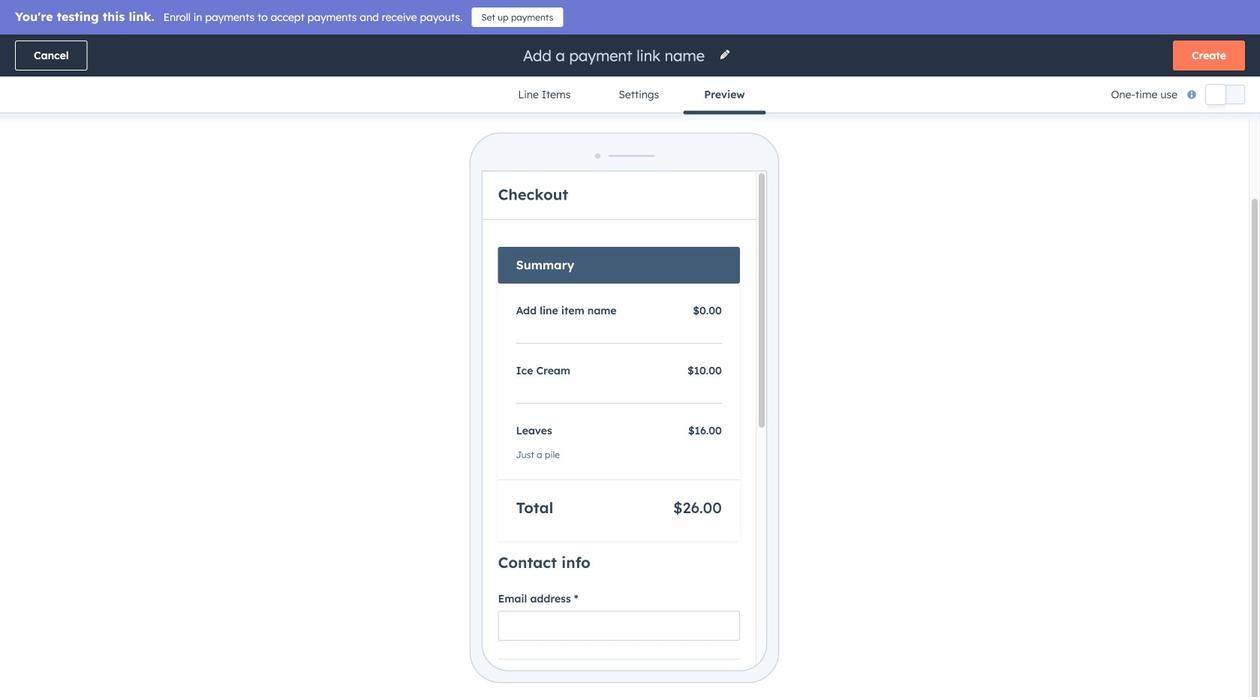Task type: describe. For each thing, give the bounding box(es) containing it.
1 column header from the left
[[37, 189, 235, 222]]

5 column header from the left
[[1105, 189, 1223, 222]]

Search search field
[[36, 143, 336, 173]]



Task type: locate. For each thing, give the bounding box(es) containing it.
Add a payment link name field
[[522, 45, 710, 66]]

3 column header from the left
[[842, 189, 1029, 222]]

navigation inside page section element
[[494, 77, 766, 114]]

navigation
[[494, 77, 766, 114]]

pagination navigation
[[510, 296, 645, 316]]

dialog
[[0, 0, 1260, 697]]

column header
[[37, 189, 235, 222], [235, 189, 354, 222], [842, 189, 1029, 222], [1029, 189, 1105, 222], [1105, 189, 1223, 222]]

2 column header from the left
[[235, 189, 354, 222]]

page section element
[[0, 35, 1260, 114]]

4 column header from the left
[[1029, 189, 1105, 222]]



Task type: vqa. For each thing, say whether or not it's contained in the screenshot.
column header
yes



